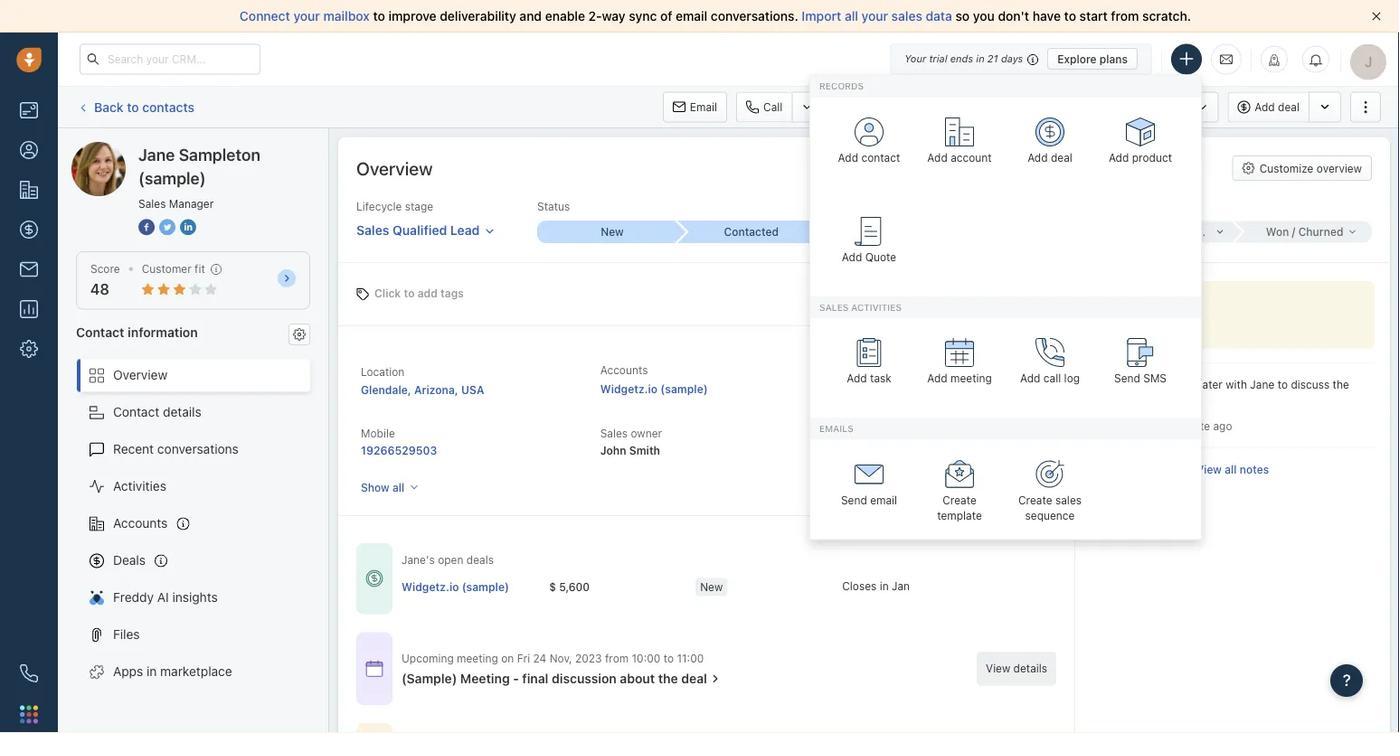 Task type: describe. For each thing, give the bounding box(es) containing it.
twitter circled image
[[159, 217, 176, 237]]

2 vertical spatial deal
[[682, 672, 707, 687]]

closes
[[842, 580, 877, 593]]

to left start
[[1065, 9, 1077, 24]]

marketplace
[[160, 665, 232, 680]]

add contact link
[[829, 107, 910, 183]]

create sales sequence link
[[1010, 449, 1091, 526]]

open
[[438, 554, 464, 567]]

view for view details
[[986, 663, 1011, 675]]

2023
[[575, 652, 602, 665]]

send email
[[841, 494, 898, 507]]

new inside new link
[[601, 226, 624, 239]]

add deal for add deal button
[[1255, 101, 1300, 113]]

apps in marketplace
[[113, 665, 232, 680]]

arizona,
[[414, 384, 459, 396]]

don't
[[998, 9, 1030, 24]]

upcoming
[[402, 652, 454, 665]]

(sample) down deals at the bottom left of the page
[[462, 581, 509, 594]]

a minute ago
[[1167, 420, 1233, 432]]

2 your from the left
[[862, 9, 888, 24]]

records
[[820, 81, 864, 91]]

show
[[361, 481, 390, 494]]

add for add meeting link
[[928, 372, 948, 385]]

11:00
[[677, 652, 704, 665]]

add task
[[847, 372, 892, 385]]

0 vertical spatial smith
[[1117, 419, 1147, 432]]

add for add call log 'link'
[[1021, 372, 1041, 385]]

add quote
[[842, 251, 897, 264]]

final
[[522, 672, 549, 687]]

discuss
[[1291, 379, 1330, 391]]

churned
[[1299, 226, 1344, 239]]

view details
[[986, 663, 1048, 675]]

view all notes link
[[1197, 462, 1269, 477]]

emails janesampleton@gmail.com
[[840, 364, 983, 396]]

trial
[[930, 53, 948, 65]]

10:00
[[632, 652, 661, 665]]

smith inside sales owner john smith
[[629, 444, 660, 457]]

all for view all notes
[[1225, 463, 1237, 476]]

widgetz.io (sample) link inside row
[[402, 580, 509, 595]]

back to contacts
[[94, 99, 195, 114]]

sales qualified lead link
[[356, 215, 495, 240]]

sales inside sales owner john smith
[[600, 427, 628, 440]]

a inside scheduled a meeting later with jane to discuss the requirements
[[1147, 379, 1153, 391]]

send for send sms
[[1115, 372, 1141, 385]]

click
[[375, 287, 401, 300]]

1 vertical spatial activities
[[852, 302, 902, 312]]

0 vertical spatial from
[[1111, 9, 1140, 24]]

container_wx8msf4aqz5i3rn1 image for widgetz.io (sample)
[[366, 570, 384, 588]]

call
[[1044, 372, 1061, 385]]

1 your from the left
[[294, 9, 320, 24]]

phone image
[[20, 665, 38, 683]]

interested link
[[816, 221, 955, 243]]

view all notes
[[1197, 463, 1269, 476]]

add for add product link in the right of the page
[[1109, 151, 1129, 164]]

to left "11:00"
[[664, 652, 674, 665]]

customer
[[142, 263, 192, 275]]

jane sampleton (sample) down contacts on the left top of page
[[108, 142, 256, 157]]

overview
[[1317, 162, 1363, 175]]

deals
[[467, 554, 494, 567]]

about
[[620, 672, 655, 687]]

conversations.
[[711, 9, 799, 24]]

sales inside the create sales sequence
[[1056, 494, 1082, 507]]

created
[[840, 427, 881, 440]]

glendale, arizona, usa link
[[361, 384, 484, 396]]

-
[[513, 672, 519, 687]]

apps
[[113, 665, 143, 680]]

1 vertical spatial email
[[871, 494, 898, 507]]

status
[[537, 200, 570, 213]]

call link
[[736, 92, 792, 123]]

deals
[[113, 553, 146, 568]]

0 vertical spatial all
[[845, 9, 859, 24]]

send email link
[[829, 449, 910, 526]]

conversations
[[157, 442, 239, 457]]

deal for add deal button
[[1279, 101, 1300, 113]]

on
[[501, 652, 514, 665]]

0 horizontal spatial sales
[[892, 9, 923, 24]]

add deal button
[[1228, 92, 1309, 123]]

have
[[1033, 9, 1061, 24]]

to inside scheduled a meeting later with jane to discuss the requirements
[[1278, 379, 1288, 391]]

customize overview
[[1260, 162, 1363, 175]]

add product
[[1109, 151, 1173, 164]]

emails for emails
[[820, 423, 854, 434]]

sales inside sales qualified lead link
[[356, 223, 389, 238]]

won / churned button
[[1233, 221, 1373, 243]]

customize overview button
[[1233, 156, 1373, 181]]

0 horizontal spatial the
[[658, 672, 678, 687]]

1 horizontal spatial john
[[1089, 419, 1114, 432]]

create template link
[[919, 449, 1001, 526]]

customer fit
[[142, 263, 205, 275]]

add account link
[[919, 107, 1001, 183]]

meeting button
[[1001, 92, 1079, 123]]

enable
[[545, 9, 585, 24]]

won / churned
[[1266, 226, 1344, 239]]

/ for negotiation
[[1185, 226, 1188, 239]]

1 vertical spatial sms
[[1144, 372, 1167, 385]]

interested
[[861, 226, 914, 239]]

sync
[[629, 9, 657, 24]]

container_wx8msf4aqz5i3rn1 image for view details
[[366, 660, 384, 678]]

meeting for add meeting
[[951, 372, 992, 385]]

19266529503 link
[[361, 444, 437, 457]]

0 horizontal spatial jane
[[108, 142, 136, 157]]

mobile 19266529503
[[361, 427, 437, 457]]

create for create sales sequence
[[1019, 494, 1053, 507]]

add for add contact link
[[838, 151, 859, 164]]

(sample)
[[402, 672, 457, 687]]

created at 11 days ago
[[840, 427, 901, 457]]

sampleton down contacts on the left top of page
[[139, 142, 201, 157]]

0 vertical spatial activities
[[1146, 101, 1192, 113]]

account
[[951, 151, 992, 164]]

won / churned link
[[1233, 221, 1373, 243]]

1 vertical spatial sales activities
[[820, 302, 902, 312]]

explore plans link
[[1048, 48, 1138, 70]]

later
[[1200, 379, 1223, 391]]

improve
[[389, 9, 437, 24]]

(sample) up sales manager
[[138, 168, 206, 188]]

activities
[[113, 479, 166, 494]]

email image
[[1221, 52, 1233, 67]]

jane's open deals
[[402, 554, 494, 567]]

0 vertical spatial days
[[1001, 53, 1023, 65]]

meeting inside meeting button
[[1028, 101, 1069, 114]]

2 horizontal spatial in
[[977, 53, 985, 65]]

add for add deal button
[[1255, 101, 1275, 113]]

send for send email
[[841, 494, 867, 507]]

deal for add deal link
[[1051, 151, 1073, 164]]

add quote link
[[829, 206, 910, 283]]

information
[[128, 325, 198, 340]]

contacted link
[[677, 221, 816, 244]]

explore
[[1058, 52, 1097, 65]]

1 horizontal spatial jane
[[138, 145, 175, 164]]

11
[[840, 444, 851, 457]]

to right back
[[127, 99, 139, 114]]

files
[[113, 627, 140, 642]]

row containing closes in jan
[[402, 569, 989, 607]]

meeting inside scheduled a meeting later with jane to discuss the requirements
[[1156, 379, 1197, 391]]

1 horizontal spatial sales activities
[[1115, 101, 1192, 113]]

freshworks switcher image
[[20, 706, 38, 724]]

log
[[1065, 372, 1080, 385]]

manager
[[169, 197, 214, 210]]

janesampleton@gmail.com
[[840, 383, 983, 396]]

create for create template
[[943, 494, 977, 507]]

details for contact details
[[163, 405, 202, 420]]



Task type: vqa. For each thing, say whether or not it's contained in the screenshot.
be on the right top of the page
no



Task type: locate. For each thing, give the bounding box(es) containing it.
add for add task link
[[847, 372, 867, 385]]

/ inside button
[[1185, 226, 1188, 239]]

add for add account link
[[928, 151, 948, 164]]

1 vertical spatial overview
[[113, 368, 168, 383]]

0 horizontal spatial meeting
[[457, 652, 498, 665]]

48 button
[[90, 281, 109, 298]]

0 vertical spatial deal
[[1279, 101, 1300, 113]]

/ for won
[[1293, 226, 1296, 239]]

so
[[956, 9, 970, 24]]

create inside the create sales sequence
[[1019, 494, 1053, 507]]

closes in jan
[[842, 580, 910, 593]]

in right apps
[[147, 665, 157, 680]]

sales left owner
[[600, 427, 628, 440]]

discussion
[[552, 672, 617, 687]]

email right of
[[676, 9, 708, 24]]

0 horizontal spatial accounts
[[113, 516, 168, 531]]

2 horizontal spatial all
[[1225, 463, 1237, 476]]

(sample) up manager
[[205, 142, 256, 157]]

john inside sales owner john smith
[[600, 444, 627, 457]]

contacts
[[142, 99, 195, 114]]

start
[[1080, 9, 1108, 24]]

send up requirements
[[1115, 372, 1141, 385]]

1 horizontal spatial add deal
[[1255, 101, 1300, 113]]

/ left lost
[[1185, 226, 1188, 239]]

explore plans
[[1058, 52, 1128, 65]]

container_wx8msf4aqz5i3rn1 image
[[366, 570, 384, 588], [366, 660, 384, 678], [709, 673, 722, 686]]

task
[[958, 101, 982, 114]]

all right show
[[393, 481, 405, 494]]

new link
[[537, 221, 677, 244]]

add deal down meeting button
[[1028, 151, 1073, 164]]

add for add deal link
[[1028, 151, 1048, 164]]

1 horizontal spatial a
[[1167, 420, 1173, 432]]

add deal link
[[1010, 107, 1091, 183]]

1 horizontal spatial view
[[1197, 463, 1222, 476]]

1 vertical spatial john
[[600, 444, 627, 457]]

jane sampleton (sample)
[[108, 142, 256, 157], [138, 145, 261, 188]]

mng settings image
[[293, 328, 306, 341]]

mobile
[[361, 427, 395, 440]]

deal down meeting button
[[1051, 151, 1073, 164]]

all for show all
[[393, 481, 405, 494]]

data
[[926, 9, 953, 24]]

sales activities up product
[[1115, 101, 1192, 113]]

accounts down "activities"
[[113, 516, 168, 531]]

sms inside button
[[859, 101, 882, 114]]

sales activities down 'add quote'
[[820, 302, 902, 312]]

jane inside scheduled a meeting later with jane to discuss the requirements
[[1251, 379, 1275, 391]]

all left 'notes'
[[1225, 463, 1237, 476]]

days right 21
[[1001, 53, 1023, 65]]

1 vertical spatial send
[[841, 494, 867, 507]]

0 vertical spatial widgetz.io (sample) link
[[600, 383, 708, 396]]

0 vertical spatial john
[[1089, 419, 1114, 432]]

1 vertical spatial deal
[[1051, 151, 1073, 164]]

1 horizontal spatial ago
[[1214, 420, 1233, 432]]

48
[[90, 281, 109, 298]]

view details link
[[977, 652, 1057, 686]]

send down 11
[[841, 494, 867, 507]]

in for apps in marketplace
[[147, 665, 157, 680]]

1 horizontal spatial create
[[1019, 494, 1053, 507]]

to left discuss
[[1278, 379, 1288, 391]]

1 horizontal spatial the
[[1333, 379, 1350, 391]]

0 horizontal spatial all
[[393, 481, 405, 494]]

1 vertical spatial widgetz.io
[[402, 581, 459, 594]]

create up sequence
[[1019, 494, 1053, 507]]

container_wx8msf4aqz5i3rn1 image right about
[[709, 673, 722, 686]]

widgetz.io inside accounts widgetz.io (sample)
[[600, 383, 658, 396]]

0 horizontal spatial add deal
[[1028, 151, 1073, 164]]

contact down 48 button
[[76, 325, 124, 340]]

sampleton up manager
[[179, 145, 261, 164]]

sales activities button
[[1088, 92, 1228, 123], [1088, 92, 1219, 123]]

contact
[[862, 151, 901, 164]]

accounts for accounts
[[113, 516, 168, 531]]

usa
[[461, 384, 484, 396]]

1 horizontal spatial new
[[700, 581, 723, 594]]

smith
[[1117, 419, 1147, 432], [629, 444, 660, 457]]

1 horizontal spatial in
[[880, 580, 889, 593]]

all right import on the top of page
[[845, 9, 859, 24]]

0 horizontal spatial sms
[[859, 101, 882, 114]]

contact up "recent"
[[113, 405, 159, 420]]

0 vertical spatial send
[[1115, 372, 1141, 385]]

emails up janesampleton@gmail.com link at the bottom right of page
[[840, 364, 873, 377]]

0 horizontal spatial /
[[1185, 226, 1188, 239]]

container_wx8msf4aqz5i3rn1 image left widgetz.io (sample)
[[366, 570, 384, 588]]

task
[[870, 372, 892, 385]]

0 vertical spatial accounts
[[600, 364, 648, 377]]

2 horizontal spatial meeting
[[1156, 379, 1197, 391]]

glendale,
[[361, 384, 411, 396]]

your trial ends in 21 days
[[905, 53, 1023, 65]]

email button
[[663, 92, 727, 123]]

1 vertical spatial new
[[700, 581, 723, 594]]

0 horizontal spatial overview
[[113, 368, 168, 383]]

send inside send sms link
[[1115, 372, 1141, 385]]

days down created on the bottom
[[854, 444, 879, 457]]

minute
[[1176, 420, 1211, 432]]

0 horizontal spatial widgetz.io
[[402, 581, 459, 594]]

create
[[943, 494, 977, 507], [1019, 494, 1053, 507]]

view for view all notes
[[1197, 463, 1222, 476]]

0 horizontal spatial a
[[1147, 379, 1153, 391]]

sales owner john smith
[[600, 427, 662, 457]]

1 horizontal spatial /
[[1293, 226, 1296, 239]]

in inside row
[[880, 580, 889, 593]]

and
[[520, 9, 542, 24]]

21
[[988, 53, 999, 65]]

deal inside button
[[1279, 101, 1300, 113]]

negotiation / lost
[[1121, 226, 1213, 239]]

send
[[1115, 372, 1141, 385], [841, 494, 867, 507]]

0 vertical spatial add deal
[[1255, 101, 1300, 113]]

back
[[94, 99, 124, 114]]

sales
[[892, 9, 923, 24], [1056, 494, 1082, 507]]

add deal up customize
[[1255, 101, 1300, 113]]

add call log
[[1021, 372, 1080, 385]]

sms down records
[[859, 101, 882, 114]]

the inside scheduled a meeting later with jane to discuss the requirements
[[1333, 379, 1350, 391]]

emails up 11
[[820, 423, 854, 434]]

overview
[[356, 157, 433, 179], [113, 368, 168, 383]]

/
[[1185, 226, 1188, 239], [1293, 226, 1296, 239]]

john down accounts widgetz.io (sample)
[[600, 444, 627, 457]]

a up requirements
[[1147, 379, 1153, 391]]

/ inside button
[[1293, 226, 1296, 239]]

owner
[[631, 427, 662, 440]]

location
[[361, 366, 405, 378]]

fit
[[195, 263, 205, 275]]

1 horizontal spatial overview
[[356, 157, 433, 179]]

emails inside menu
[[820, 423, 854, 434]]

1 horizontal spatial widgetz.io (sample) link
[[600, 383, 708, 396]]

2 create from the left
[[1019, 494, 1053, 507]]

to left add
[[404, 287, 415, 300]]

0 horizontal spatial details
[[163, 405, 202, 420]]

emails for emails janesampleton@gmail.com
[[840, 364, 873, 377]]

$ 5,600
[[549, 581, 590, 594]]

mailbox
[[324, 9, 370, 24]]

the down 10:00
[[658, 672, 678, 687]]

contact for contact details
[[113, 405, 159, 420]]

2 horizontal spatial jane
[[1251, 379, 1275, 391]]

0 vertical spatial overview
[[356, 157, 433, 179]]

0 vertical spatial a
[[1147, 379, 1153, 391]]

overview up the lifecycle stage
[[356, 157, 433, 179]]

sales down plans
[[1115, 101, 1143, 113]]

days
[[1001, 53, 1023, 65], [854, 444, 879, 457]]

Search your CRM... text field
[[80, 44, 261, 75]]

days inside the "created at 11 days ago"
[[854, 444, 879, 457]]

0 horizontal spatial meeting
[[460, 672, 510, 687]]

sales down lifecycle
[[356, 223, 389, 238]]

0 horizontal spatial sales activities
[[820, 302, 902, 312]]

contact for contact information
[[76, 325, 124, 340]]

/ right won
[[1293, 226, 1296, 239]]

email down the "created at 11 days ago"
[[871, 494, 898, 507]]

1 horizontal spatial details
[[1014, 663, 1048, 675]]

0 vertical spatial contact
[[76, 325, 124, 340]]

location glendale, arizona, usa
[[361, 366, 484, 396]]

1 vertical spatial contact
[[113, 405, 159, 420]]

1 vertical spatial accounts
[[113, 516, 168, 531]]

ago right minute
[[1214, 420, 1233, 432]]

sales up facebook circled "icon"
[[138, 197, 166, 210]]

sales qualified lead
[[356, 223, 480, 238]]

0 vertical spatial new
[[601, 226, 624, 239]]

widgetz.io up owner
[[600, 383, 658, 396]]

0 vertical spatial ago
[[1214, 420, 1233, 432]]

new inside row
[[700, 581, 723, 594]]

fri
[[517, 652, 530, 665]]

1 vertical spatial emails
[[820, 423, 854, 434]]

qualified
[[393, 223, 447, 238]]

ago down at
[[882, 444, 901, 457]]

new
[[601, 226, 624, 239], [700, 581, 723, 594]]

meeting for upcoming meeting on fri 24 nov, 2023 from 10:00 to 11:00
[[457, 652, 498, 665]]

jane sampleton (sample) up manager
[[138, 145, 261, 188]]

sales up sequence
[[1056, 494, 1082, 507]]

ai
[[157, 590, 169, 605]]

1 vertical spatial a
[[1167, 420, 1173, 432]]

john down requirements
[[1089, 419, 1114, 432]]

deliverability
[[440, 9, 516, 24]]

a left minute
[[1167, 420, 1173, 432]]

0 horizontal spatial email
[[676, 9, 708, 24]]

5,600
[[559, 581, 590, 594]]

call
[[764, 101, 783, 114]]

scheduled
[[1089, 379, 1144, 391]]

accounts inside accounts widgetz.io (sample)
[[600, 364, 648, 377]]

1 horizontal spatial send
[[1115, 372, 1141, 385]]

sales inside menu
[[820, 302, 849, 312]]

tags
[[441, 287, 464, 300]]

close image
[[1373, 12, 1382, 21]]

1 horizontal spatial meeting
[[951, 372, 992, 385]]

to right mailbox
[[373, 9, 385, 24]]

1 / from the left
[[1185, 226, 1188, 239]]

1 vertical spatial days
[[854, 444, 879, 457]]

deal up customize
[[1279, 101, 1300, 113]]

1 horizontal spatial sms
[[1144, 372, 1167, 385]]

deal down "11:00"
[[682, 672, 707, 687]]

send inside send email link
[[841, 494, 867, 507]]

0 horizontal spatial deal
[[682, 672, 707, 687]]

1 vertical spatial from
[[605, 652, 629, 665]]

contact details
[[113, 405, 202, 420]]

plans
[[1100, 52, 1128, 65]]

your
[[905, 53, 927, 65]]

ago inside the "created at 11 days ago"
[[882, 444, 901, 457]]

from right 2023
[[605, 652, 629, 665]]

meeting down on
[[460, 672, 510, 687]]

0 horizontal spatial ago
[[882, 444, 901, 457]]

0 horizontal spatial john
[[600, 444, 627, 457]]

0 horizontal spatial in
[[147, 665, 157, 680]]

0 vertical spatial in
[[977, 53, 985, 65]]

0 vertical spatial view
[[1197, 463, 1222, 476]]

emails inside emails janesampleton@gmail.com
[[840, 364, 873, 377]]

1 vertical spatial meeting
[[460, 672, 510, 687]]

ends
[[951, 53, 974, 65]]

1 horizontal spatial all
[[845, 9, 859, 24]]

smith down owner
[[629, 444, 660, 457]]

0 horizontal spatial days
[[854, 444, 879, 457]]

jane's
[[402, 554, 435, 567]]

widgetz.io
[[600, 383, 658, 396], [402, 581, 459, 594]]

widgetz.io (sample) link up owner
[[600, 383, 708, 396]]

0 horizontal spatial from
[[605, 652, 629, 665]]

1 horizontal spatial sales
[[1056, 494, 1082, 507]]

sales left data
[[892, 9, 923, 24]]

sampleton inside jane sampleton (sample)
[[179, 145, 261, 164]]

1 vertical spatial details
[[1014, 663, 1048, 675]]

in left 21
[[977, 53, 985, 65]]

your left mailbox
[[294, 9, 320, 24]]

from right start
[[1111, 9, 1140, 24]]

activities down quote in the right top of the page
[[852, 302, 902, 312]]

facebook circled image
[[138, 217, 155, 237]]

1 horizontal spatial accounts
[[600, 364, 648, 377]]

0 vertical spatial sales
[[892, 9, 923, 24]]

details for view details
[[1014, 663, 1048, 675]]

0 vertical spatial details
[[163, 405, 202, 420]]

your right import on the top of page
[[862, 9, 888, 24]]

(sample) up owner
[[661, 383, 708, 396]]

create up template
[[943, 494, 977, 507]]

way
[[602, 9, 626, 24]]

jane right the with
[[1251, 379, 1275, 391]]

1 vertical spatial in
[[880, 580, 889, 593]]

the right discuss
[[1333, 379, 1350, 391]]

0 horizontal spatial widgetz.io (sample) link
[[402, 580, 509, 595]]

connect your mailbox link
[[240, 9, 373, 24]]

in for closes in jan
[[880, 580, 889, 593]]

in left jan
[[880, 580, 889, 593]]

accounts up owner
[[600, 364, 648, 377]]

send sms
[[1115, 372, 1167, 385]]

1 create from the left
[[943, 494, 977, 507]]

row
[[402, 569, 989, 607]]

1 horizontal spatial smith
[[1117, 419, 1147, 432]]

1 vertical spatial the
[[658, 672, 678, 687]]

0 vertical spatial sms
[[859, 101, 882, 114]]

lifecycle
[[356, 200, 402, 213]]

0 vertical spatial meeting
[[1028, 101, 1069, 114]]

activities up product
[[1146, 101, 1192, 113]]

1 vertical spatial add deal
[[1028, 151, 1073, 164]]

phone element
[[11, 656, 47, 692]]

meeting inside menu
[[951, 372, 992, 385]]

add deal inside button
[[1255, 101, 1300, 113]]

1 vertical spatial widgetz.io (sample) link
[[402, 580, 509, 595]]

0 vertical spatial widgetz.io
[[600, 383, 658, 396]]

1 horizontal spatial deal
[[1051, 151, 1073, 164]]

your
[[294, 9, 320, 24], [862, 9, 888, 24]]

ago
[[1214, 420, 1233, 432], [882, 444, 901, 457]]

overview up contact details
[[113, 368, 168, 383]]

add inside 'link'
[[1021, 372, 1041, 385]]

interested button
[[816, 221, 955, 243]]

0 horizontal spatial smith
[[629, 444, 660, 457]]

menu
[[810, 75, 1202, 540]]

widgetz.io (sample)
[[402, 581, 509, 594]]

(sample) inside accounts widgetz.io (sample)
[[661, 383, 708, 396]]

email
[[690, 101, 717, 114]]

1 vertical spatial ago
[[882, 444, 901, 457]]

add inside button
[[1255, 101, 1275, 113]]

negotiation
[[1121, 226, 1182, 239]]

menu containing add contact
[[810, 75, 1202, 540]]

in
[[977, 53, 985, 65], [880, 580, 889, 593], [147, 665, 157, 680]]

sms up requirements
[[1144, 372, 1167, 385]]

add product link
[[1100, 107, 1182, 183]]

accounts for accounts widgetz.io (sample)
[[600, 364, 648, 377]]

add account
[[928, 151, 992, 164]]

jane down contacts on the left top of page
[[138, 145, 175, 164]]

container_wx8msf4aqz5i3rn1 image left upcoming
[[366, 660, 384, 678]]

2 horizontal spatial deal
[[1279, 101, 1300, 113]]

1 horizontal spatial from
[[1111, 9, 1140, 24]]

1 vertical spatial smith
[[629, 444, 660, 457]]

0 vertical spatial sales activities
[[1115, 101, 1192, 113]]

negotiation / lost button
[[1094, 221, 1233, 243]]

widgetz.io down jane's
[[402, 581, 459, 594]]

create template
[[937, 494, 982, 522]]

2 / from the left
[[1293, 226, 1296, 239]]

2-
[[589, 9, 602, 24]]

meeting
[[1028, 101, 1069, 114], [460, 672, 510, 687]]

widgetz.io (sample) link down open
[[402, 580, 509, 595]]

a
[[1147, 379, 1153, 391], [1167, 420, 1173, 432]]

add task link
[[829, 328, 910, 404]]

meeting down explore
[[1028, 101, 1069, 114]]

sequence
[[1026, 509, 1075, 522]]

connect your mailbox to improve deliverability and enable 2-way sync of email conversations. import all your sales data so you don't have to start from scratch.
[[240, 9, 1192, 24]]

create inside create template
[[943, 494, 977, 507]]

smith down requirements
[[1117, 419, 1147, 432]]

1 vertical spatial all
[[1225, 463, 1237, 476]]

1 horizontal spatial meeting
[[1028, 101, 1069, 114]]

jane down back
[[108, 142, 136, 157]]

linkedin circled image
[[180, 217, 196, 237]]

stage
[[405, 200, 433, 213]]

add deal for add deal link
[[1028, 151, 1073, 164]]

sales down 'add quote'
[[820, 302, 849, 312]]

call button
[[736, 92, 792, 123]]



